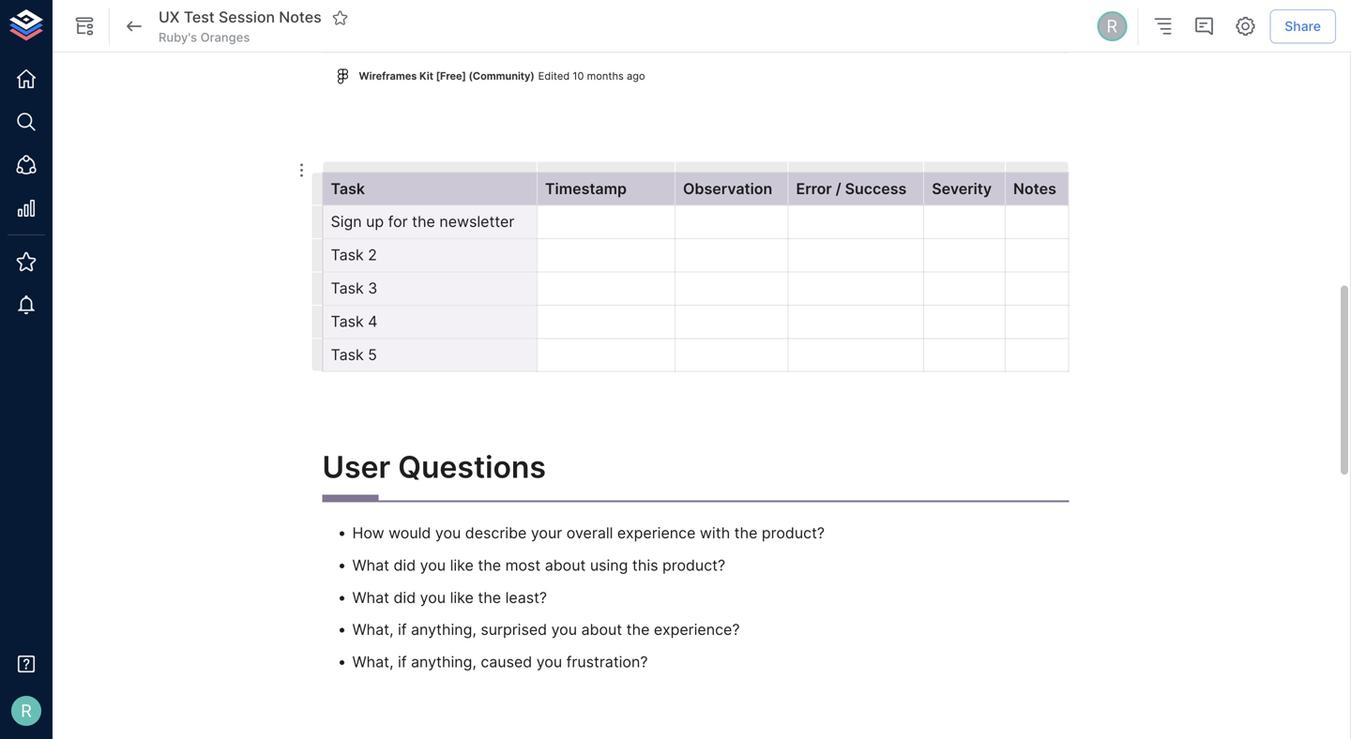 Task type: describe. For each thing, give the bounding box(es) containing it.
like for least?
[[450, 589, 474, 607]]

would
[[389, 524, 431, 543]]

most
[[506, 557, 541, 575]]

anything, for surprised
[[411, 621, 477, 640]]

task for task 4
[[331, 313, 364, 331]]

5
[[368, 346, 377, 364]]

what, if anything, surprised you about the experience?
[[353, 621, 740, 640]]

0 vertical spatial r button
[[1095, 8, 1131, 44]]

session
[[219, 8, 275, 26]]

did for what did you like the least?
[[394, 589, 416, 607]]

for
[[388, 213, 408, 231]]

overall
[[567, 524, 613, 543]]

experience?
[[654, 621, 740, 640]]

product? for what did you like the most about using this product?
[[663, 557, 726, 575]]

task 4
[[331, 313, 378, 331]]

test
[[184, 8, 215, 26]]

caused
[[481, 653, 532, 672]]

4
[[368, 313, 378, 331]]

go back image
[[123, 15, 146, 38]]

sign
[[331, 213, 362, 231]]

1 horizontal spatial r
[[1107, 16, 1118, 36]]

you right surprised
[[552, 621, 577, 640]]

2
[[368, 246, 377, 264]]

timestamp
[[545, 180, 627, 198]]

ruby's
[[159, 30, 197, 44]]

if for what, if anything, caused you frustration?
[[398, 653, 407, 672]]

/
[[836, 180, 842, 198]]

frustration?
[[567, 653, 648, 672]]

0 horizontal spatial r
[[21, 701, 32, 722]]

the right the for
[[412, 213, 435, 231]]

task for task 3
[[331, 279, 364, 298]]

using
[[590, 557, 628, 575]]

task 5
[[331, 346, 377, 364]]

anything, for caused
[[411, 653, 477, 672]]

newsletter
[[440, 213, 515, 231]]

user questions
[[322, 449, 546, 485]]

user
[[322, 449, 391, 485]]

experience
[[618, 524, 696, 543]]

1 vertical spatial about
[[582, 621, 623, 640]]

task for task
[[331, 180, 365, 198]]



Task type: locate. For each thing, give the bounding box(es) containing it.
anything, down what did you like the least?
[[411, 621, 477, 640]]

task 2
[[331, 246, 377, 264]]

2 if from the top
[[398, 653, 407, 672]]

like left least?
[[450, 589, 474, 607]]

like for most
[[450, 557, 474, 575]]

like
[[450, 557, 474, 575], [450, 589, 474, 607]]

task up sign
[[331, 180, 365, 198]]

your
[[531, 524, 563, 543]]

2 did from the top
[[394, 589, 416, 607]]

task left 2
[[331, 246, 364, 264]]

what, for what, if anything, caused you frustration?
[[353, 653, 394, 672]]

product? right with
[[762, 524, 825, 543]]

r
[[1107, 16, 1118, 36], [21, 701, 32, 722]]

you down what, if anything, surprised you about the experience?
[[537, 653, 562, 672]]

ruby's oranges
[[159, 30, 250, 44]]

task left 5
[[331, 346, 364, 364]]

you down would
[[420, 589, 446, 607]]

1 vertical spatial notes
[[1014, 180, 1057, 198]]

ux test session notes
[[159, 8, 322, 26]]

about down your
[[545, 557, 586, 575]]

1 vertical spatial r button
[[6, 691, 47, 732]]

the down describe
[[478, 557, 501, 575]]

1 vertical spatial anything,
[[411, 653, 477, 672]]

2 like from the top
[[450, 589, 474, 607]]

notes
[[279, 8, 322, 26], [1014, 180, 1057, 198]]

1 if from the top
[[398, 621, 407, 640]]

1 vertical spatial if
[[398, 653, 407, 672]]

1 vertical spatial did
[[394, 589, 416, 607]]

task 3
[[331, 279, 378, 298]]

3
[[368, 279, 378, 298]]

1 horizontal spatial r button
[[1095, 8, 1131, 44]]

share button
[[1270, 9, 1337, 43]]

how would you describe your overall experience with the product?
[[353, 524, 825, 543]]

notes left "favorite" image
[[279, 8, 322, 26]]

what,
[[353, 621, 394, 640], [353, 653, 394, 672]]

product? down with
[[663, 557, 726, 575]]

like up what did you like the least?
[[450, 557, 474, 575]]

product?
[[762, 524, 825, 543], [663, 557, 726, 575]]

with
[[700, 524, 731, 543]]

you
[[435, 524, 461, 543], [420, 557, 446, 575], [420, 589, 446, 607], [552, 621, 577, 640], [537, 653, 562, 672]]

2 what, from the top
[[353, 653, 394, 672]]

1 vertical spatial what
[[353, 589, 390, 607]]

task left 4
[[331, 313, 364, 331]]

ux
[[159, 8, 180, 26]]

0 vertical spatial what,
[[353, 621, 394, 640]]

0 vertical spatial r
[[1107, 16, 1118, 36]]

task
[[331, 180, 365, 198], [331, 246, 364, 264], [331, 279, 364, 298], [331, 313, 364, 331], [331, 346, 364, 364]]

0 vertical spatial about
[[545, 557, 586, 575]]

what
[[353, 557, 390, 575], [353, 589, 390, 607]]

1 did from the top
[[394, 557, 416, 575]]

you for how would you describe your overall experience with the product?
[[435, 524, 461, 543]]

0 vertical spatial like
[[450, 557, 474, 575]]

2 anything, from the top
[[411, 653, 477, 672]]

0 vertical spatial did
[[394, 557, 416, 575]]

notes right severity
[[1014, 180, 1057, 198]]

0 horizontal spatial r button
[[6, 691, 47, 732]]

1 horizontal spatial product?
[[762, 524, 825, 543]]

what for what did you like the least?
[[353, 589, 390, 607]]

the right with
[[735, 524, 758, 543]]

0 horizontal spatial product?
[[663, 557, 726, 575]]

what, if anything, caused you frustration?
[[353, 653, 648, 672]]

0 horizontal spatial notes
[[279, 8, 322, 26]]

what did you like the least?
[[353, 589, 547, 607]]

you for what did you like the least?
[[420, 589, 446, 607]]

did for what did you like the most about using this product?
[[394, 557, 416, 575]]

the
[[412, 213, 435, 231], [735, 524, 758, 543], [478, 557, 501, 575], [478, 589, 501, 607], [627, 621, 650, 640]]

4 task from the top
[[331, 313, 364, 331]]

favorite image
[[332, 9, 349, 26]]

describe
[[465, 524, 527, 543]]

task for task 5
[[331, 346, 364, 364]]

severity
[[932, 180, 992, 198]]

1 what, from the top
[[353, 621, 394, 640]]

what, for what, if anything, surprised you about the experience?
[[353, 621, 394, 640]]

1 horizontal spatial notes
[[1014, 180, 1057, 198]]

r button
[[1095, 8, 1131, 44], [6, 691, 47, 732]]

surprised
[[481, 621, 547, 640]]

if
[[398, 621, 407, 640], [398, 653, 407, 672]]

0 vertical spatial anything,
[[411, 621, 477, 640]]

you right would
[[435, 524, 461, 543]]

table of contents image
[[1152, 15, 1175, 38]]

the left least?
[[478, 589, 501, 607]]

error / success
[[797, 180, 907, 198]]

1 vertical spatial r
[[21, 701, 32, 722]]

0 vertical spatial what
[[353, 557, 390, 575]]

1 vertical spatial product?
[[663, 557, 726, 575]]

you up what did you like the least?
[[420, 557, 446, 575]]

about up frustration?
[[582, 621, 623, 640]]

this
[[633, 557, 659, 575]]

3 task from the top
[[331, 279, 364, 298]]

how
[[353, 524, 385, 543]]

task for task 2
[[331, 246, 364, 264]]

what did you like the most about using this product?
[[353, 557, 726, 575]]

up
[[366, 213, 384, 231]]

0 vertical spatial if
[[398, 621, 407, 640]]

sign up for the newsletter
[[331, 213, 515, 231]]

settings image
[[1235, 15, 1257, 38]]

0 vertical spatial product?
[[762, 524, 825, 543]]

least?
[[506, 589, 547, 607]]

2 task from the top
[[331, 246, 364, 264]]

anything, left caused
[[411, 653, 477, 672]]

ruby's oranges link
[[159, 29, 250, 46]]

observation
[[683, 180, 773, 198]]

product? for how would you describe your overall experience with the product?
[[762, 524, 825, 543]]

you for what did you like the most about using this product?
[[420, 557, 446, 575]]

0 vertical spatial notes
[[279, 8, 322, 26]]

1 what from the top
[[353, 557, 390, 575]]

1 anything, from the top
[[411, 621, 477, 640]]

1 task from the top
[[331, 180, 365, 198]]

success
[[846, 180, 907, 198]]

1 vertical spatial like
[[450, 589, 474, 607]]

anything,
[[411, 621, 477, 640], [411, 653, 477, 672]]

what for what did you like the most about using this product?
[[353, 557, 390, 575]]

error
[[797, 180, 832, 198]]

task left 3
[[331, 279, 364, 298]]

did
[[394, 557, 416, 575], [394, 589, 416, 607]]

the up frustration?
[[627, 621, 650, 640]]

1 like from the top
[[450, 557, 474, 575]]

5 task from the top
[[331, 346, 364, 364]]

about
[[545, 557, 586, 575], [582, 621, 623, 640]]

comments image
[[1193, 15, 1216, 38]]

if for what, if anything, surprised you about the experience?
[[398, 621, 407, 640]]

1 vertical spatial what,
[[353, 653, 394, 672]]

2 what from the top
[[353, 589, 390, 607]]

oranges
[[201, 30, 250, 44]]

questions
[[398, 449, 546, 485]]

show wiki image
[[73, 15, 96, 38]]

share
[[1285, 18, 1322, 34]]



Task type: vqa. For each thing, say whether or not it's contained in the screenshot.
What,
yes



